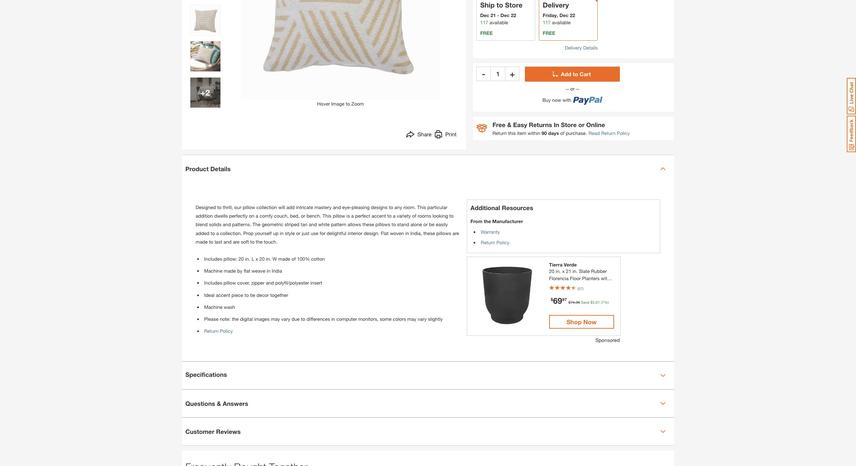 Task type: locate. For each thing, give the bounding box(es) containing it.
+ inside + button
[[510, 69, 515, 79]]

warranty link
[[481, 229, 500, 235]]

with right now
[[563, 97, 572, 103]]

22 inside the ship to store dec 21 - dec 22 117 available
[[511, 12, 516, 18]]

1 includes from the top
[[204, 256, 222, 262]]

free
[[480, 30, 493, 36], [543, 30, 555, 36]]

free down the ship to store dec 21 - dec 22 117 available
[[480, 30, 493, 36]]

1 horizontal spatial are
[[453, 230, 459, 236]]

details right product
[[210, 165, 231, 172]]

free for friday,
[[543, 30, 555, 36]]

0 horizontal spatial -
[[482, 69, 485, 79]]

0 vertical spatial pillows
[[376, 222, 390, 227]]

return policy link
[[481, 240, 510, 245], [204, 328, 233, 334]]

details for delivery details
[[583, 45, 598, 51]]

policy
[[617, 130, 630, 136], [497, 240, 510, 245], [220, 328, 233, 334]]

return policy link down warranty link
[[481, 240, 510, 245]]

caret image for reviews
[[660, 429, 666, 435]]

1 horizontal spatial &
[[507, 121, 512, 128]]

$ left 97
[[551, 297, 553, 302]]

2 may from the left
[[407, 316, 417, 322]]

a
[[256, 213, 258, 219], [351, 213, 354, 219], [393, 213, 396, 219], [216, 230, 219, 236]]

in.
[[245, 256, 250, 262], [266, 256, 271, 262], [556, 268, 561, 274], [573, 268, 578, 274]]

1 free from the left
[[480, 30, 493, 36]]

0 vertical spatial these
[[363, 222, 374, 227]]

delivery up add to cart
[[565, 45, 582, 51]]

1 vertical spatial -
[[482, 69, 485, 79]]

details for product details
[[210, 165, 231, 172]]

1 horizontal spatial store
[[561, 121, 577, 128]]

reviews
[[216, 428, 241, 435]]

2 vertical spatial pillow
[[224, 280, 236, 286]]

the right from
[[484, 218, 491, 224]]

1 horizontal spatial 21
[[566, 268, 571, 274]]

- inside the ship to store dec 21 - dec 22 117 available
[[497, 12, 499, 18]]

0 horizontal spatial store
[[505, 1, 523, 9]]

caret image inside the customer reviews button
[[660, 429, 666, 435]]

return policy down warranty link
[[481, 240, 510, 245]]

designed
[[196, 204, 216, 210]]

hover image to zoom button
[[238, 0, 443, 107]]

machine
[[204, 268, 223, 274], [204, 304, 223, 310]]

flat
[[244, 268, 250, 274]]

3 dec from the left
[[560, 12, 569, 18]]

these down be
[[424, 230, 435, 236]]

to up woven
[[392, 222, 396, 227]]

1 horizontal spatial 20
[[259, 256, 265, 262]]

1 vertical spatial +
[[201, 88, 205, 97]]

1 may from the left
[[271, 316, 280, 322]]

1 vertical spatial &
[[217, 400, 221, 407]]

1 vertical spatial 21
[[566, 268, 571, 274]]

room.
[[404, 204, 416, 210]]

$ right save
[[591, 300, 593, 305]]

caret image
[[660, 166, 666, 172], [660, 373, 666, 378], [660, 401, 666, 406], [660, 429, 666, 435]]

$
[[551, 297, 553, 302], [569, 300, 571, 305], [591, 300, 593, 305]]

1 horizontal spatial (
[[601, 300, 602, 305]]

( left ) on the right bottom of the page
[[578, 286, 579, 291]]

or left be
[[424, 222, 428, 227]]

to right looking
[[450, 213, 454, 219]]

india,
[[410, 230, 422, 236]]

designed to thrill, our pillow collection will add intricate mastery and eye-pleasing designs to any room. this particular addition dwells perfectly on a comfy couch, bed, or bench. this pillow is a perfect accent to a variety of rooms looking to blend solids and patterns. the geometric striped tan and white pattern allows these pillows to stand alone or be easily added to a collection. prop yourself up in style or just use for delightful interior design. flat woven in india, these pillows are made to last and are soft to the touch.
[[196, 204, 459, 245]]

feedback link image
[[847, 116, 856, 152]]

x right the l
[[256, 256, 258, 262]]

return
[[493, 130, 507, 136], [601, 130, 616, 136], [481, 240, 495, 245], [204, 328, 219, 334]]

available down 'friday,' at top right
[[552, 19, 571, 25]]

20 down tierra
[[549, 268, 555, 274]]

1 dec from the left
[[480, 12, 489, 18]]

last
[[215, 239, 222, 245]]

0 vertical spatial policy
[[617, 130, 630, 136]]

please
[[204, 316, 219, 322]]

friday,
[[543, 12, 558, 18]]

return policy down note:
[[204, 328, 233, 334]]

this up rooms
[[417, 204, 426, 210]]

20 inside tierra verde 20 in. x 21 in. slate rubber florencia floor planters with water reservoir
[[549, 268, 555, 274]]

free down 'friday,' at top right
[[543, 30, 555, 36]]

1 horizontal spatial free
[[543, 30, 555, 36]]

caret image inside the "questions & answers" button
[[660, 401, 666, 406]]

policy inside free & easy returns in store or online return this item within 90 days of purchase. read return policy
[[617, 130, 630, 136]]

in. up floor
[[573, 268, 578, 274]]

of right days
[[561, 130, 565, 136]]

resources
[[502, 204, 533, 212]]

may
[[271, 316, 280, 322], [407, 316, 417, 322]]

customer
[[185, 428, 214, 435]]

tierra
[[549, 262, 563, 268]]

pillows up flat
[[376, 222, 390, 227]]

buy now with
[[543, 97, 572, 103]]

1 horizontal spatial available
[[552, 19, 571, 25]]

1 caret image from the top
[[660, 166, 666, 172]]

1 horizontal spatial +
[[510, 69, 515, 79]]

2 vertical spatial made
[[224, 268, 236, 274]]

0 vertical spatial 21
[[491, 12, 496, 18]]

0 horizontal spatial available
[[490, 19, 508, 25]]

collection
[[257, 204, 277, 210]]

accent up machine wash
[[216, 292, 230, 298]]

includes up ideal at the left of the page
[[204, 280, 222, 286]]

may right colors
[[407, 316, 417, 322]]

1 vertical spatial pillow
[[333, 213, 345, 219]]

digital
[[240, 316, 253, 322]]

None field
[[491, 67, 505, 81]]

policy down note:
[[220, 328, 233, 334]]

90
[[542, 130, 547, 136]]

delivery inside delivery friday, dec 22 117 available
[[543, 1, 569, 9]]

2 includes from the top
[[204, 280, 222, 286]]

0 horizontal spatial dec
[[480, 12, 489, 18]]

of
[[561, 130, 565, 136], [412, 213, 417, 219], [292, 256, 296, 262]]

1 vertical spatial delivery
[[565, 45, 582, 51]]

1 horizontal spatial dec
[[501, 12, 510, 18]]

and
[[333, 204, 341, 210], [223, 222, 231, 227], [309, 222, 317, 227], [224, 239, 232, 245], [266, 280, 274, 286]]

$ right 97
[[569, 300, 571, 305]]

cover,
[[237, 280, 250, 286]]

0 horizontal spatial the
[[232, 316, 239, 322]]

machine up "please"
[[204, 304, 223, 310]]

0 horizontal spatial these
[[363, 222, 374, 227]]

caret image for details
[[660, 166, 666, 172]]

pillow up on in the top of the page
[[243, 204, 255, 210]]

of left 100%
[[292, 256, 296, 262]]

or up purchase.
[[579, 121, 585, 128]]

0 vertical spatial return policy
[[481, 240, 510, 245]]

stand
[[397, 222, 409, 227]]

customer reviews
[[185, 428, 241, 435]]

a right on in the top of the page
[[256, 213, 258, 219]]

1 horizontal spatial accent
[[372, 213, 386, 219]]

these up design.
[[363, 222, 374, 227]]

3 caret image from the top
[[660, 401, 666, 406]]

made left by
[[224, 268, 236, 274]]

or left just
[[296, 230, 301, 236]]

0 horizontal spatial made
[[196, 239, 208, 245]]

20 right the l
[[259, 256, 265, 262]]

available
[[490, 19, 508, 25], [552, 19, 571, 25]]

available inside delivery friday, dec 22 117 available
[[552, 19, 571, 25]]

1 vertical spatial the
[[256, 239, 263, 245]]

cart
[[580, 71, 591, 77]]

2 free from the left
[[543, 30, 555, 36]]

0 vertical spatial store
[[505, 1, 523, 9]]

read return policy link
[[589, 130, 630, 137]]

1 vertical spatial these
[[424, 230, 435, 236]]

0 vertical spatial delivery
[[543, 1, 569, 9]]

up
[[273, 230, 279, 236]]

0 vertical spatial pillow
[[243, 204, 255, 210]]

0 horizontal spatial vary
[[281, 316, 290, 322]]

share
[[418, 131, 432, 137]]

& inside button
[[217, 400, 221, 407]]

vary left 'slightly' at the bottom
[[418, 316, 427, 322]]

pillow left cover,
[[224, 280, 236, 286]]

0 horizontal spatial this
[[323, 213, 332, 219]]

0 vertical spatial made
[[196, 239, 208, 245]]

save
[[581, 300, 590, 305]]

1 machine from the top
[[204, 268, 223, 274]]

caret image for &
[[660, 401, 666, 406]]

117 down 'friday,' at top right
[[543, 19, 551, 25]]

to inside the ship to store dec 21 - dec 22 117 available
[[497, 1, 503, 9]]

0 horizontal spatial details
[[210, 165, 231, 172]]

available down ship at the top right of the page
[[490, 19, 508, 25]]

2 caret image from the top
[[660, 373, 666, 378]]

delivery
[[543, 1, 569, 9], [565, 45, 582, 51]]

0 horizontal spatial .
[[575, 300, 576, 305]]

+ for + 2
[[201, 88, 205, 97]]

2 machine from the top
[[204, 304, 223, 310]]

shop
[[567, 318, 582, 326]]

store right ship at the top right of the page
[[505, 1, 523, 9]]

2 vertical spatial the
[[232, 316, 239, 322]]

x up florencia
[[562, 268, 565, 274]]

designs
[[371, 204, 388, 210]]

1 horizontal spatial 22
[[570, 12, 575, 18]]

0 vertical spatial of
[[561, 130, 565, 136]]

2 horizontal spatial made
[[278, 256, 290, 262]]

0 horizontal spatial &
[[217, 400, 221, 407]]

& up this
[[507, 121, 512, 128]]

the right note:
[[232, 316, 239, 322]]

0 vertical spatial with
[[563, 97, 572, 103]]

20 right pillow: on the bottom left of page
[[239, 256, 244, 262]]

( right 01
[[601, 300, 602, 305]]

to left tie
[[245, 292, 249, 298]]

in left computer
[[331, 316, 335, 322]]

computer
[[337, 316, 357, 322]]

1 horizontal spatial of
[[412, 213, 417, 219]]

store up purchase.
[[561, 121, 577, 128]]

0 horizontal spatial return policy link
[[204, 328, 233, 334]]

print
[[445, 131, 457, 137]]

0 vertical spatial machine
[[204, 268, 223, 274]]

0 horizontal spatial free
[[480, 30, 493, 36]]

includes for includes pillow: 20 in. l x 20 in. w made of 100% cotton
[[204, 256, 222, 262]]

of up alone
[[412, 213, 417, 219]]

1 available from the left
[[490, 19, 508, 25]]

prop
[[243, 230, 254, 236]]

2 horizontal spatial policy
[[617, 130, 630, 136]]

with inside button
[[563, 97, 572, 103]]

product details button
[[182, 155, 674, 183]]

0 vertical spatial +
[[510, 69, 515, 79]]

store
[[505, 1, 523, 9], [561, 121, 577, 128]]

0 horizontal spatial of
[[292, 256, 296, 262]]

1 horizontal spatial vary
[[418, 316, 427, 322]]

1 vertical spatial store
[[561, 121, 577, 128]]

1 vertical spatial are
[[233, 239, 240, 245]]

0 horizontal spatial 22
[[511, 12, 516, 18]]

of inside free & easy returns in store or online return this item within 90 days of purchase. read return policy
[[561, 130, 565, 136]]

2 117 from the left
[[543, 19, 551, 25]]

delivery details button
[[565, 44, 598, 51]]

caret image inside product details button
[[660, 166, 666, 172]]

1 horizontal spatial may
[[407, 316, 417, 322]]

made down added
[[196, 239, 208, 245]]

0 vertical spatial details
[[583, 45, 598, 51]]

vary left due
[[281, 316, 290, 322]]

1 horizontal spatial return policy link
[[481, 240, 510, 245]]

dec inside delivery friday, dec 22 117 available
[[560, 12, 569, 18]]

2 available from the left
[[552, 19, 571, 25]]

white
[[318, 222, 330, 227]]

soft
[[241, 239, 249, 245]]

return policy link down note:
[[204, 328, 233, 334]]

1 22 from the left
[[511, 12, 516, 18]]

and up collection.
[[223, 222, 231, 227]]

. left 7
[[595, 300, 596, 305]]

this up white
[[323, 213, 332, 219]]

0 horizontal spatial are
[[233, 239, 240, 245]]

includes left pillow: on the bottom left of page
[[204, 256, 222, 262]]

21 down ship at the top right of the page
[[491, 12, 496, 18]]

return down "please"
[[204, 328, 219, 334]]

1 vertical spatial machine
[[204, 304, 223, 310]]

may right images
[[271, 316, 280, 322]]

2 horizontal spatial dec
[[560, 12, 569, 18]]

0 horizontal spatial 117
[[480, 19, 488, 25]]

2 horizontal spatial of
[[561, 130, 565, 136]]

0 horizontal spatial may
[[271, 316, 280, 322]]

0 vertical spatial accent
[[372, 213, 386, 219]]

(
[[578, 286, 579, 291], [601, 300, 602, 305]]

1 . from the left
[[575, 300, 576, 305]]

1 horizontal spatial 117
[[543, 19, 551, 25]]

blend
[[196, 222, 208, 227]]

1 horizontal spatial pillows
[[437, 230, 451, 236]]

dec
[[480, 12, 489, 18], [501, 12, 510, 18], [560, 12, 569, 18]]

with inside tierra verde 20 in. x 21 in. slate rubber florencia floor planters with water reservoir
[[601, 276, 610, 281]]

1 horizontal spatial return policy
[[481, 240, 510, 245]]

. left save
[[575, 300, 576, 305]]

in. left "w"
[[266, 256, 271, 262]]

0 horizontal spatial with
[[563, 97, 572, 103]]

1 horizontal spatial pillow
[[243, 204, 255, 210]]

lr home throw pillows 6764a9084d9348 1f.3 image
[[190, 5, 220, 35]]

due
[[292, 316, 300, 322]]

delivery inside button
[[565, 45, 582, 51]]

rooms
[[418, 213, 431, 219]]

in
[[554, 121, 559, 128]]

0 vertical spatial includes
[[204, 256, 222, 262]]

1 vertical spatial accent
[[216, 292, 230, 298]]

in
[[280, 230, 284, 236], [405, 230, 409, 236], [267, 268, 270, 274], [331, 316, 335, 322]]

1 117 from the left
[[480, 19, 488, 25]]

lr home throw pillows 6764a9084d9348 44.4 image
[[190, 41, 220, 71]]

delivery for delivery details
[[565, 45, 582, 51]]

made right "w"
[[278, 256, 290, 262]]

collection.
[[220, 230, 242, 236]]

ship to store dec 21 - dec 22 117 available
[[480, 1, 523, 25]]

0 vertical spatial are
[[453, 230, 459, 236]]

policy down warranty link
[[497, 240, 510, 245]]

2 vertical spatial of
[[292, 256, 296, 262]]

accent down designs
[[372, 213, 386, 219]]

0 vertical spatial this
[[417, 204, 426, 210]]

+ button
[[505, 67, 520, 81]]

pillows down easily
[[437, 230, 451, 236]]

vary
[[281, 316, 290, 322], [418, 316, 427, 322]]

0 horizontal spatial +
[[201, 88, 205, 97]]

the down yourself
[[256, 239, 263, 245]]

caret image inside specifications button
[[660, 373, 666, 378]]

%)
[[604, 300, 609, 305]]

to
[[497, 1, 503, 9], [573, 71, 578, 77], [346, 101, 350, 107], [217, 204, 222, 210], [389, 204, 393, 210], [387, 213, 392, 219], [450, 213, 454, 219], [392, 222, 396, 227], [211, 230, 215, 236], [209, 239, 213, 245], [250, 239, 255, 245], [245, 292, 249, 298], [301, 316, 305, 322]]

cotton
[[311, 256, 325, 262]]

delivery up 'friday,' at top right
[[543, 1, 569, 9]]

looking
[[433, 213, 448, 219]]

policy right read
[[617, 130, 630, 136]]

a down any
[[393, 213, 396, 219]]

pleasing
[[352, 204, 370, 210]]

add to cart button
[[525, 67, 620, 82]]

1 horizontal spatial the
[[256, 239, 263, 245]]

4 caret image from the top
[[660, 429, 666, 435]]

1 horizontal spatial this
[[417, 204, 426, 210]]

to right ship at the top right of the page
[[497, 1, 503, 9]]

with down 'rubber'
[[601, 276, 610, 281]]

details up cart
[[583, 45, 598, 51]]

includes for includes pillow cover, zipper and polyfil/polyester insert
[[204, 280, 222, 286]]

2 22 from the left
[[570, 12, 575, 18]]

1 vertical spatial with
[[601, 276, 610, 281]]

add
[[287, 204, 295, 210]]

1 horizontal spatial -
[[497, 12, 499, 18]]

0 horizontal spatial 20
[[239, 256, 244, 262]]

117 down ship at the top right of the page
[[480, 19, 488, 25]]

1 horizontal spatial x
[[562, 268, 565, 274]]

& inside free & easy returns in store or online return this item within 90 days of purchase. read return policy
[[507, 121, 512, 128]]

& left answers
[[217, 400, 221, 407]]

note:
[[220, 316, 231, 322]]

mastery
[[315, 204, 332, 210]]

0 horizontal spatial 21
[[491, 12, 496, 18]]

rubber
[[591, 268, 607, 274]]

together
[[270, 292, 288, 298]]

74
[[571, 300, 575, 305]]

or
[[569, 86, 576, 92], [579, 121, 585, 128], [301, 213, 305, 219], [424, 222, 428, 227], [296, 230, 301, 236]]

1 vertical spatial made
[[278, 256, 290, 262]]

1 vertical spatial includes
[[204, 280, 222, 286]]

1 vertical spatial return policy
[[204, 328, 233, 334]]

our
[[234, 204, 241, 210]]

hover
[[317, 101, 330, 107]]

pillow up "pattern"
[[333, 213, 345, 219]]

any
[[395, 204, 402, 210]]

pillow:
[[224, 256, 237, 262]]



Task type: describe. For each thing, give the bounding box(es) containing it.
will
[[278, 204, 285, 210]]

striped
[[285, 222, 300, 227]]

allows
[[348, 222, 361, 227]]

polyfil/polyester
[[275, 280, 309, 286]]

colors
[[393, 316, 406, 322]]

22 inside delivery friday, dec 22 117 available
[[570, 12, 575, 18]]

addition
[[196, 213, 213, 219]]

print button
[[434, 130, 457, 140]]

+ 2
[[201, 88, 210, 97]]

l
[[252, 256, 254, 262]]

slate
[[579, 268, 590, 274]]

and down bench.
[[309, 222, 317, 227]]

machine for machine made by flat weave in india
[[204, 268, 223, 274]]

bench.
[[307, 213, 321, 219]]

thrill,
[[223, 204, 233, 210]]

57
[[579, 286, 583, 291]]

this
[[508, 130, 516, 136]]

0 horizontal spatial policy
[[220, 328, 233, 334]]

dwells
[[214, 213, 228, 219]]

return down free
[[493, 130, 507, 136]]

made inside "designed to thrill, our pillow collection will add intricate mastery and eye-pleasing designs to any room. this particular addition dwells perfectly on a comfy couch, bed, or bench. this pillow is a perfect accent to a variety of rooms looking to blend solids and patterns. the geometric striped tan and white pattern allows these pillows to stand alone or be easily added to a collection. prop yourself up in style or just use for delightful interior design. flat woven in india, these pillows are made to last and are soft to the touch."
[[196, 239, 208, 245]]

2 vary from the left
[[418, 316, 427, 322]]

questions
[[185, 400, 215, 407]]

in. left the l
[[245, 256, 250, 262]]

tan
[[301, 222, 308, 227]]

icon image
[[477, 124, 488, 133]]

comfy
[[260, 213, 273, 219]]

- button
[[477, 67, 491, 81]]

and right last
[[224, 239, 232, 245]]

insert
[[311, 280, 322, 286]]

20 for tierra
[[549, 268, 555, 274]]

tierra verde 20 in. x 21 in. slate rubber florencia floor planters with water reservoir
[[549, 262, 610, 289]]

0 vertical spatial return policy link
[[481, 240, 510, 245]]

pattern
[[331, 222, 346, 227]]

free for to
[[480, 30, 493, 36]]

in. down tierra
[[556, 268, 561, 274]]

to left the zoom
[[346, 101, 350, 107]]

( 57 )
[[578, 286, 584, 291]]

ideal
[[204, 292, 215, 298]]

easily
[[436, 222, 448, 227]]

01
[[596, 300, 600, 305]]

water
[[549, 283, 562, 289]]

live chat image
[[847, 78, 856, 115]]

0 horizontal spatial pillows
[[376, 222, 390, 227]]

the inside "designed to thrill, our pillow collection will add intricate mastery and eye-pleasing designs to any room. this particular addition dwells perfectly on a comfy couch, bed, or bench. this pillow is a perfect accent to a variety of rooms looking to blend solids and patterns. the geometric striped tan and white pattern allows these pillows to stand alone or be easily added to a collection. prop yourself up in style or just use for delightful interior design. flat woven in india, these pillows are made to last and are soft to the touch."
[[256, 239, 263, 245]]

specifications
[[185, 371, 227, 378]]

return down warranty link
[[481, 240, 495, 245]]

or inside free & easy returns in store or online return this item within 90 days of purchase. read return policy
[[579, 121, 585, 128]]

in right up
[[280, 230, 284, 236]]

20 for includes
[[239, 256, 244, 262]]

wash
[[224, 304, 235, 310]]

2 dec from the left
[[501, 12, 510, 18]]

share button
[[407, 130, 432, 140]]

1 vertical spatial return policy link
[[204, 328, 233, 334]]

item
[[517, 130, 527, 136]]

store inside the ship to store dec 21 - dec 22 117 available
[[505, 1, 523, 9]]

x inside tierra verde 20 in. x 21 in. slate rubber florencia floor planters with water reservoir
[[562, 268, 565, 274]]

2
[[205, 88, 210, 97]]

1 vertical spatial pillows
[[437, 230, 451, 236]]

0 vertical spatial (
[[578, 286, 579, 291]]

ship
[[480, 1, 495, 9]]

1 vertical spatial this
[[323, 213, 332, 219]]

the
[[253, 222, 261, 227]]

a up last
[[216, 230, 219, 236]]

machine for machine wash
[[204, 304, 223, 310]]

of inside "designed to thrill, our pillow collection will add intricate mastery and eye-pleasing designs to any room. this particular addition dwells perfectly on a comfy couch, bed, or bench. this pillow is a perfect accent to a variety of rooms looking to blend solids and patterns. the geometric striped tan and white pattern allows these pillows to stand alone or be easily added to a collection. prop yourself up in style or just use for delightful interior design. flat woven in india, these pillows are made to last and are soft to the touch."
[[412, 213, 417, 219]]

to down designs
[[387, 213, 392, 219]]

a right is
[[351, 213, 354, 219]]

sponsored
[[596, 337, 620, 343]]

1 horizontal spatial $
[[569, 300, 571, 305]]

or up buy now with button
[[569, 86, 576, 92]]

0 horizontal spatial return policy
[[204, 328, 233, 334]]

easy
[[513, 121, 527, 128]]

to right due
[[301, 316, 305, 322]]

2 . from the left
[[595, 300, 596, 305]]

some
[[380, 316, 392, 322]]

delightful
[[327, 230, 347, 236]]

ideal accent piece to tie decor together
[[204, 292, 288, 298]]

product
[[185, 165, 209, 172]]

2 horizontal spatial pillow
[[333, 213, 345, 219]]

design.
[[364, 230, 380, 236]]

added
[[196, 230, 209, 236]]

21 inside tierra verde 20 in. x 21 in. slate rubber florencia floor planters with water reservoir
[[566, 268, 571, 274]]

( inside $ 69 97 $ 74 . 98 save $ 5 . 01 ( 7 %)
[[601, 300, 602, 305]]

planters
[[582, 276, 600, 281]]

to right add
[[573, 71, 578, 77]]

& for free
[[507, 121, 512, 128]]

1 vary from the left
[[281, 316, 290, 322]]

monitors,
[[358, 316, 379, 322]]

from the manufacturer
[[471, 218, 523, 224]]

intricate
[[296, 204, 313, 210]]

manufacturer
[[492, 218, 523, 224]]

store inside free & easy returns in store or online return this item within 90 days of purchase. read return policy
[[561, 121, 577, 128]]

21 inside the ship to store dec 21 - dec 22 117 available
[[491, 12, 496, 18]]

& for questions
[[217, 400, 221, 407]]

is
[[347, 213, 350, 219]]

particular
[[428, 204, 448, 210]]

return right read
[[601, 130, 616, 136]]

specifications button
[[182, 362, 674, 389]]

yourself
[[255, 230, 272, 236]]

couch,
[[274, 213, 289, 219]]

reservoir
[[563, 283, 583, 289]]

)
[[583, 286, 584, 291]]

touch.
[[264, 239, 277, 245]]

within
[[528, 130, 540, 136]]

20 in. x 21 in. slate rubber florencia floor planters with water reservoir image
[[474, 262, 541, 329]]

69
[[553, 296, 562, 306]]

returns
[[529, 121, 552, 128]]

1 horizontal spatial these
[[424, 230, 435, 236]]

patterns.
[[232, 222, 251, 227]]

+ for +
[[510, 69, 515, 79]]

shop now
[[567, 318, 597, 326]]

and right zipper
[[266, 280, 274, 286]]

2 horizontal spatial the
[[484, 218, 491, 224]]

- inside button
[[482, 69, 485, 79]]

now
[[552, 97, 561, 103]]

add
[[561, 71, 572, 77]]

0 horizontal spatial accent
[[216, 292, 230, 298]]

5
[[593, 300, 595, 305]]

w
[[273, 256, 277, 262]]

0 horizontal spatial $
[[551, 297, 553, 302]]

0 horizontal spatial x
[[256, 256, 258, 262]]

available inside the ship to store dec 21 - dec 22 117 available
[[490, 19, 508, 25]]

0 horizontal spatial pillow
[[224, 280, 236, 286]]

2 horizontal spatial $
[[591, 300, 593, 305]]

to left last
[[209, 239, 213, 245]]

to left any
[[389, 204, 393, 210]]

in left the india
[[267, 268, 270, 274]]

or right bed,
[[301, 213, 305, 219]]

to right soft
[[250, 239, 255, 245]]

interior
[[348, 230, 363, 236]]

bed,
[[290, 213, 300, 219]]

lr home throw pillows 6764a9084d9348 fa.5 image
[[190, 78, 220, 108]]

machine made by flat weave in india
[[204, 268, 282, 274]]

free
[[493, 121, 506, 128]]

to left the thrill,
[[217, 204, 222, 210]]

delivery for delivery friday, dec 22 117 available
[[543, 1, 569, 9]]

piece
[[232, 292, 243, 298]]

1 horizontal spatial policy
[[497, 240, 510, 245]]

india
[[272, 268, 282, 274]]

117 inside delivery friday, dec 22 117 available
[[543, 19, 551, 25]]

accent inside "designed to thrill, our pillow collection will add intricate mastery and eye-pleasing designs to any room. this particular addition dwells perfectly on a comfy couch, bed, or bench. this pillow is a perfect accent to a variety of rooms looking to blend solids and patterns. the geometric striped tan and white pattern allows these pillows to stand alone or be easily added to a collection. prop yourself up in style or just use for delightful interior design. flat woven in india, these pillows are made to last and are soft to the touch."
[[372, 213, 386, 219]]

warranty
[[481, 229, 500, 235]]

100%
[[297, 256, 310, 262]]

and left eye-
[[333, 204, 341, 210]]

hover image to zoom
[[317, 101, 364, 107]]

flat
[[381, 230, 389, 236]]

117 inside the ship to store dec 21 - dec 22 117 available
[[480, 19, 488, 25]]

by
[[237, 268, 242, 274]]

97
[[562, 297, 567, 302]]

in left india,
[[405, 230, 409, 236]]

$ 69 97 $ 74 . 98 save $ 5 . 01 ( 7 %)
[[551, 296, 609, 306]]

to down "solids"
[[211, 230, 215, 236]]

geometric
[[262, 222, 283, 227]]



Task type: vqa. For each thing, say whether or not it's contained in the screenshot.
bright
no



